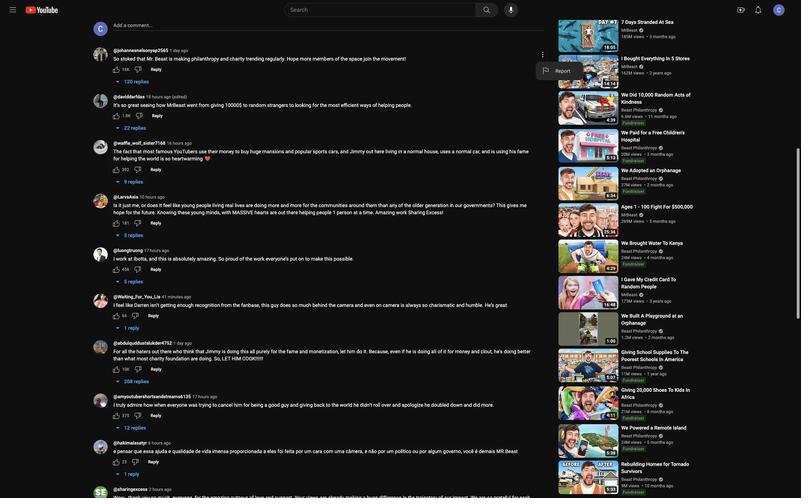 Task type: locate. For each thing, give the bounding box(es) containing it.
21m views
[[622, 410, 642, 415]]

from inside @waiting_for_you_lia 41 minutes ago i feel like darren isn't getting enough recognition from the fanbase, this guy does so much behind the camera and even on camera is always so charismatic and humble. he's great
[[221, 303, 232, 308]]

17 hours ago link up trying
[[192, 394, 217, 400]]

behind
[[313, 303, 328, 308]]

1 day ago link for making
[[170, 47, 188, 54]]

0 vertical spatial the
[[114, 149, 122, 155]]

por right ou
[[420, 449, 427, 455]]

rebuilding homes for tornado survivors by beast philanthropy 9,018,204 views 10 months ago 5 minutes, 33 seconds element
[[622, 461, 694, 476]]

of inside @larvaasia 10 hours ago is it just me, or does it feel like young people living real lives are doing more and more for the communities around them than any of the older generation in our governments? this gives me hope for the future. knowing these young minds, with massive hearts are out there helping people 1 person at a time. amazing work sharing excess!
[[399, 203, 403, 208]]

reply button for isn't
[[144, 311, 163, 322]]

we inside we built a playground at an orphanage
[[622, 314, 629, 319]]

3 months ago down at
[[650, 34, 676, 39]]

0 horizontal spatial normal
[[408, 149, 423, 155]]

from inside @daviddarfdas 18 hours ago (edited) it's so great seeing how mrbeast went from giving 10000$ to random strangers to looking for the most efficient ways of helping people.
[[199, 102, 210, 108]]

0 horizontal spatial he
[[354, 403, 359, 408]]

@hakimalasatyr
[[114, 441, 147, 446]]

6.6m views
[[622, 114, 643, 119]]

philanthropy up 10 months ago
[[634, 478, 658, 483]]

1 horizontal spatial giving
[[300, 403, 313, 408]]

ages 1 - 100 fight for $500,000 by mrbeast 269,913,802 views 5 months ago 25 minutes element
[[622, 204, 694, 211]]

1 vertical spatial 3
[[648, 152, 650, 157]]

algum
[[428, 449, 442, 455]]

0 vertical spatial day
[[173, 48, 180, 53]]

feita
[[285, 449, 295, 455]]

5 minutes, 7 seconds element
[[607, 376, 616, 381]]

reply down mr. at the left top of page
[[151, 67, 162, 72]]

he left doubled at the bottom of the page
[[425, 403, 430, 408]]

beast for we powered a remote island
[[622, 434, 633, 439]]

philanthropy for powered
[[634, 434, 658, 439]]

1 year ago
[[648, 372, 667, 377]]

hours for how
[[152, 95, 163, 100]]

here
[[375, 149, 385, 155]]

0 horizontal spatial 10
[[140, 195, 145, 200]]

the inside the fact that most famous youtubers use their money to buy huge mansions and popular sports cars, and jimmy out here living in a normal house, uses a normal car, and is using his fame for helping the world is so heartwarming
[[114, 149, 122, 155]]

456 likes element
[[122, 267, 129, 273]]

4 beast philanthropy from the top
[[622, 249, 658, 254]]

0 horizontal spatial charity
[[149, 356, 164, 362]]

1
[[170, 48, 172, 53], [635, 204, 637, 210], [333, 210, 336, 216], [174, 341, 176, 346], [648, 372, 650, 377]]

20,000
[[637, 388, 653, 394]]

18 minutes, 5 seconds element
[[605, 45, 616, 50]]

1 vertical spatial how
[[144, 403, 153, 408]]

2 months ago for 1.2m views
[[649, 336, 675, 341]]

7 beast philanthropy from the top
[[622, 404, 658, 409]]

@johannesnelsonyap2565 image
[[94, 47, 108, 62]]

africa
[[622, 395, 635, 401]]

4 philanthropy from the top
[[634, 249, 658, 254]]

5 minutes, 38 seconds element
[[607, 451, 616, 456]]

hours for e
[[152, 441, 163, 446]]

24m views down brought
[[622, 256, 642, 261]]

camera
[[337, 303, 354, 308], [383, 303, 400, 308]]

is left absolutely in the left bottom of the page
[[168, 256, 172, 262]]

a right uses on the top of page
[[452, 149, 455, 155]]

reply text field for when
[[151, 414, 161, 419]]

philanthropy for school
[[634, 366, 658, 371]]

hours up trying
[[198, 395, 209, 400]]

we paid for a free children's hospital by beast philanthropy 20,876,763 views 3 months ago 5 minutes, 13 seconds element
[[622, 129, 694, 144]]

0 horizontal spatial in
[[660, 357, 664, 363]]

we for we did 10,000 random acts of kindness
[[622, 92, 629, 98]]

beast philanthropy up '1.2m views'
[[622, 329, 658, 334]]

1 fundraiser from the top
[[623, 121, 645, 126]]

10 inside @larvaasia 10 hours ago is it just me, or does it feel like young people living real lives are doing more and more for the communities around them than any of the older generation in our governments? this gives me hope for the future. knowing these young minds, with massive hearts are out there helping people 1 person at a time. amazing work sharing excess!
[[140, 195, 145, 200]]

camera right "behind"
[[337, 303, 354, 308]]

1 24m from the top
[[622, 256, 630, 261]]

0 horizontal spatial fame
[[287, 349, 298, 355]]

sports
[[313, 149, 327, 155]]

world
[[147, 156, 159, 162], [340, 403, 353, 408]]

beast for giving 20,000 shoes to kids in africa
[[622, 404, 633, 409]]

0 horizontal spatial guy
[[271, 303, 279, 308]]

the right "behind"
[[329, 303, 336, 308]]

to inside i gave my credit card to random people
[[671, 277, 677, 283]]

we for we powered a remote island
[[622, 426, 629, 431]]

1 vertical spatial charity
[[149, 356, 164, 362]]

them
[[366, 203, 377, 208]]

6 we from the top
[[622, 426, 629, 431]]

over
[[382, 403, 391, 408]]

to left looking
[[290, 102, 294, 108]]

reply text field for seeing
[[152, 114, 163, 119]]

269m
[[622, 219, 633, 224]]

1 minute element
[[607, 339, 616, 344]]

we inside the we paid for a free children's hospital
[[622, 130, 629, 136]]

0 horizontal spatial camera
[[337, 303, 354, 308]]

1 horizontal spatial for
[[664, 204, 671, 210]]

guy inside @amyoutubershortsandstreams6135 17 hours ago i truly admire how when everyone was trying to cancel him for being a good guy and giving back to the world he didn't roll over and apologize he doubled down and did more.
[[281, 403, 289, 408]]

0 vertical spatial 24m views
[[622, 256, 642, 261]]

1.2m
[[622, 336, 632, 341]]

1 horizontal spatial the
[[681, 350, 689, 356]]

of
[[335, 56, 340, 62], [687, 92, 691, 98], [373, 102, 377, 108], [399, 203, 403, 208], [240, 256, 244, 262], [438, 349, 443, 355]]

1 right @johannesnelsonyap2565
[[170, 48, 172, 53]]

when
[[154, 403, 166, 408]]

2 horizontal spatial por
[[420, 449, 427, 455]]

him
[[347, 349, 356, 355], [234, 403, 243, 408]]

5 for mrbeast
[[650, 219, 653, 224]]

to inside we brought water to kenya by beast philanthropy 24,628,541 views 4 months ago 4 minutes, 29 seconds element
[[663, 241, 669, 246]]

are right the hearts
[[270, 210, 277, 216]]

the left older on the right top of the page
[[405, 203, 412, 208]]

0 vertical spatial jimmy
[[350, 149, 365, 155]]

10k likes element
[[122, 367, 130, 373]]

1 horizontal spatial all
[[250, 349, 255, 355]]

are down think
[[191, 356, 198, 362]]

i left gave on the right bottom of the page
[[622, 277, 623, 283]]

he's
[[494, 349, 503, 355]]

5:33
[[607, 488, 616, 493]]

in
[[399, 149, 403, 155], [450, 203, 454, 208]]

america
[[665, 357, 684, 363]]

mr.beast
[[497, 449, 518, 455]]

1 camera from the left
[[337, 303, 354, 308]]

2 24m views from the top
[[622, 441, 642, 446]]

0 vertical spatial are
[[246, 203, 253, 208]]

months for powered
[[651, 441, 666, 446]]

por
[[296, 449, 303, 455], [378, 449, 386, 455], [420, 449, 427, 455]]

giving up africa
[[622, 388, 636, 394]]

0 horizontal spatial living
[[213, 203, 224, 208]]

reply button for beast
[[147, 64, 166, 75]]

reply up @amyoutubershortsandstreams6135
[[151, 367, 162, 372]]

6:34 link
[[559, 167, 619, 201]]

1 vertical spatial even
[[390, 349, 401, 355]]

0 vertical spatial fame
[[518, 149, 529, 155]]

2 camera from the left
[[383, 303, 400, 308]]

17 inside @luongtruong 17 hours ago i work at ibotta, and this is absolutely amazing. so proud of the work everyone's put on to make this possible.
[[144, 248, 149, 253]]

the right looking
[[320, 102, 327, 108]]

reply button for or
[[146, 218, 166, 229]]

months for did
[[655, 114, 669, 119]]

for right fight
[[664, 204, 671, 210]]

5 months ago down ages 1 - 100 fight for $500,000 by mrbeast 269,913,802 views 5 months ago 25 minutes element
[[650, 219, 676, 224]]

a inside @hakimalasatyr 6 hours ago e pensar que essa ajuda e qualidade de vida imensa proporcionada a eles foi feita por um cara com uma câmera, e não por um político ou por algum governo, você é demais mr.beast
[[264, 449, 266, 455]]

giving school supplies to the poorest schools in america by beast philanthropy 11,854,316 views 1 year ago 5 minutes, 7 seconds element
[[622, 349, 694, 364]]

@luongtruong image
[[94, 248, 108, 262]]

stores
[[676, 56, 691, 62]]

at down around
[[354, 210, 358, 216]]

24m views down powered
[[622, 441, 642, 446]]

he left didn't
[[354, 403, 359, 408]]

4 we from the top
[[622, 241, 629, 246]]

câmera,
[[346, 449, 364, 455]]

i inside @luongtruong 17 hours ago i work at ibotta, and this is absolutely amazing. so proud of the work everyone's put on to make this possible.
[[114, 256, 115, 262]]

reply button down the haters
[[147, 364, 166, 376]]

hours inside @hakimalasatyr 6 hours ago e pensar que essa ajuda e qualidade de vida imensa proporcionada a eles foi feita por um cara com uma câmera, e não por um político ou por algum governo, você é demais mr.beast
[[152, 441, 163, 446]]

2 vertical spatial out
[[152, 349, 159, 355]]

for right @abdulquddustalukder4752 icon
[[114, 349, 121, 355]]

hours inside @sharingexcess 2 hours ago
[[153, 488, 163, 493]]

1 vertical spatial years
[[654, 299, 664, 304]]

1 vertical spatial 17 hours ago link
[[192, 394, 217, 400]]

ago inside @daviddarfdas 18 hours ago (edited) it's so great seeing how mrbeast went from giving 10000$ to random strangers to looking for the most efficient ways of helping people.
[[164, 95, 171, 100]]

3 we from the top
[[622, 168, 629, 174]]

Reply text field
[[151, 67, 162, 72], [151, 167, 161, 172], [151, 221, 161, 226], [151, 414, 161, 419], [148, 460, 159, 465]]

living up minds,
[[213, 203, 224, 208]]

roll
[[374, 403, 381, 408]]

2 horizontal spatial he
[[425, 403, 430, 408]]

young up these
[[182, 203, 195, 208]]

philanthropy up 11
[[634, 108, 658, 113]]

1 horizontal spatial so
[[219, 256, 224, 262]]

0 horizontal spatial e
[[114, 449, 116, 455]]

years for in
[[654, 71, 664, 76]]

to right 'water'
[[663, 241, 669, 246]]

of inside @luongtruong 17 hours ago i work at ibotta, and this is absolutely amazing. so proud of the work everyone's put on to make this possible.
[[240, 256, 244, 262]]

mrbeast for i bought everything in 5 stores
[[622, 64, 638, 69]]

0 vertical spatial like
[[173, 203, 180, 208]]

mrbeast up the 173m
[[622, 293, 638, 298]]

months for adopted
[[651, 183, 666, 188]]

0 horizontal spatial than
[[114, 356, 123, 362]]

kids
[[675, 388, 685, 394]]

rebuilding homes for tornado survivors
[[622, 462, 690, 475]]

8 beast philanthropy from the top
[[622, 434, 658, 439]]

1 horizontal spatial in
[[450, 203, 454, 208]]

to left the make
[[306, 256, 310, 262]]

1 horizontal spatial charity
[[230, 56, 245, 62]]

6 philanthropy from the top
[[634, 366, 658, 371]]

months down we powered a remote island by beast philanthropy 24,081,328 views 5 months ago 5 minutes, 38 seconds element
[[651, 441, 666, 446]]

giving for giving 20,000 shoes to kids in africa
[[622, 388, 636, 394]]

1 um from the left
[[305, 449, 312, 455]]

1 horizontal spatial are
[[246, 203, 253, 208]]

1 vertical spatial giving
[[622, 388, 636, 394]]

41 minutes ago link
[[162, 294, 191, 301]]

doing up him
[[227, 349, 239, 355]]

their
[[208, 149, 218, 155]]

out inside @larvaasia 10 hours ago is it just me, or does it feel like young people living real lives are doing more and more for the communities around them than any of the older generation in our governments? this gives me hope for the future. knowing these young minds, with massive hearts are out there helping people 1 person at a time. amazing work sharing excess!
[[278, 210, 286, 216]]

23 likes element
[[122, 459, 127, 466]]

that inside the @abdulquddustalukder4752 1 day ago for all the haters out there who think that jimmy is doing this all purely for the fame and monetization, let him do it. because, even if he is doing all of it for money and clout, he's doing better than what most charity foundation are doing. so, let him cook!!!!!!
[[196, 349, 204, 355]]

for inside @daviddarfdas 18 hours ago (edited) it's so great seeing how mrbeast went from giving 10000$ to random strangers to looking for the most efficient ways of helping people.
[[313, 102, 319, 108]]

of inside we did 10,000 random acts of kindness
[[687, 92, 691, 98]]

i inside @amyoutubershortsandstreams6135 17 hours ago i truly admire how when everyone was trying to cancel him for being a good guy and giving back to the world he didn't roll over and apologize he doubled down and did more.
[[114, 403, 115, 408]]

5:13
[[607, 156, 616, 161]]

views
[[634, 34, 645, 39], [634, 71, 645, 76], [633, 114, 643, 119], [632, 152, 642, 157], [632, 183, 642, 188], [634, 219, 645, 224], [632, 256, 642, 261], [634, 299, 645, 304], [633, 336, 643, 341], [632, 372, 642, 377], [632, 410, 642, 415], [632, 441, 642, 446], [629, 484, 640, 489]]

charity inside the @johannesnelsonyap2565 1 day ago so stoked that mr. beast is making philanthropy and charity trending regularly. hope more members of the space join the movement!
[[230, 56, 245, 62]]

there inside the @abdulquddustalukder4752 1 day ago for all the haters out there who think that jimmy is doing this all purely for the fame and monetization, let him do it. because, even if he is doing all of it for money and clout, he's doing better than what most charity foundation are doing. so, let him cook!!!!!!
[[160, 349, 172, 355]]

9m
[[622, 484, 628, 489]]

2 years from the top
[[654, 299, 664, 304]]

6 fundraiser from the top
[[623, 416, 645, 421]]

1 vertical spatial 3 months ago
[[648, 152, 674, 157]]

4 minutes, 11 seconds element
[[607, 414, 616, 419]]

we built a playground at an orphanage by beast philanthropy 1,238,432 views 2 months ago 1 minute - play short element
[[622, 313, 694, 327]]

5 months ago for mrbeast
[[650, 219, 676, 224]]

fundraiser down "9m views"
[[623, 491, 645, 496]]

giving inside giving school supplies to the poorest schools in america
[[622, 350, 636, 356]]

3 for stranded
[[650, 34, 653, 39]]

philanthropy up 8
[[634, 404, 658, 409]]

1 giving from the top
[[622, 350, 636, 356]]

a left eles
[[264, 449, 266, 455]]

him right let
[[347, 349, 356, 355]]

5
[[672, 56, 675, 62], [650, 219, 653, 224], [648, 441, 650, 446]]

17 hours ago link for is
[[144, 248, 169, 254]]

1 vertical spatial 2 months ago
[[649, 336, 675, 341]]

we did 10,000 random acts of kindness by beast philanthropy 6,617,570 views 11 months ago 4 minutes, 39 seconds element
[[622, 92, 694, 106]]

1 vertical spatial fame
[[287, 349, 298, 355]]

ago inside the @johannesnelsonyap2565 1 day ago so stoked that mr. beast is making philanthropy and charity trending regularly. hope more members of the space join the movement!
[[181, 48, 188, 53]]

we adopted an orphanage by beast philanthropy 27,764,554 views 2 months ago 6 minutes, 34 seconds element
[[622, 167, 694, 174]]

feel inside @waiting_for_you_lia 41 minutes ago i feel like darren isn't getting enough recognition from the fanbase, this guy does so much behind the camera and even on camera is always so charismatic and humble. he's great
[[116, 303, 124, 308]]

1 vertical spatial living
[[213, 203, 224, 208]]

2 giving from the top
[[622, 388, 636, 394]]

1 horizontal spatial does
[[280, 303, 291, 308]]

we up hospital
[[622, 130, 629, 136]]

than up 'amazing'
[[379, 203, 389, 208]]

put
[[290, 256, 297, 262]]

0 vertical spatial great
[[128, 102, 139, 108]]

orphanage right adopted
[[657, 168, 682, 174]]

that inside the fact that most famous youtubers use their money to buy huge mansions and popular sports cars, and jimmy out here living in a normal house, uses a normal car, and is using his fame for helping the world is so heartwarming
[[133, 149, 142, 155]]

the left space
[[341, 56, 348, 62]]

from for giving
[[199, 102, 210, 108]]

work down @luongtruong link
[[116, 256, 127, 262]]

2 beast philanthropy from the top
[[622, 146, 658, 151]]

beast philanthropy up 20m views
[[622, 146, 658, 151]]

3 up we adopted an orphanage
[[648, 152, 650, 157]]

reply text field for ajuda
[[148, 460, 159, 465]]

ago inside @amyoutubershortsandstreams6135 17 hours ago i truly admire how when everyone was trying to cancel him for being a good guy and giving back to the world he didn't roll over and apologize he doubled down and did more.
[[210, 395, 217, 400]]

9 beast philanthropy from the top
[[622, 478, 658, 483]]

jimmy inside the fact that most famous youtubers use their money to buy huge mansions and popular sports cars, and jimmy out here living in a normal house, uses a normal car, and is using his fame for helping the world is so heartwarming
[[350, 149, 365, 155]]

0 vertical spatial 10
[[140, 195, 145, 200]]

21m
[[622, 410, 630, 415]]

does left the much in the left of the page
[[280, 303, 291, 308]]

people
[[196, 203, 211, 208], [317, 210, 332, 216]]

392
[[122, 167, 129, 172]]

hours for this
[[150, 248, 161, 253]]

1 for @johannesnelsonyap2565
[[170, 48, 172, 53]]

reply text field for beast
[[151, 67, 162, 72]]

hearts
[[255, 210, 269, 216]]

Reply text field
[[152, 114, 163, 119], [151, 267, 161, 272], [148, 314, 159, 319], [151, 367, 162, 372]]

1 vertical spatial than
[[114, 356, 123, 362]]

apologize
[[402, 403, 424, 408]]

philanthropy for paid
[[634, 146, 658, 151]]

3 beast philanthropy from the top
[[622, 177, 658, 182]]

1 e from the left
[[114, 449, 116, 455]]

2 horizontal spatial are
[[270, 210, 277, 216]]

5 we from the top
[[622, 314, 629, 319]]

him right cancel
[[234, 403, 243, 408]]

8 months ago
[[648, 410, 674, 415]]

all up cook!!!!!!
[[250, 349, 255, 355]]

1 horizontal spatial 17
[[192, 395, 197, 400]]

generation
[[425, 203, 449, 208]]

fundraiser up the rebuilding
[[623, 447, 645, 452]]

@daviddarfdas image
[[94, 94, 108, 108]]

reply down future.
[[151, 221, 161, 226]]

reply for beast
[[151, 67, 162, 72]]

2 months ago for 27m views
[[648, 183, 674, 188]]

1 day ago link up who
[[174, 341, 192, 347]]

5 left the stores
[[672, 56, 675, 62]]

beast philanthropy up "11m views" on the bottom
[[622, 366, 658, 371]]

fundraiser for giving 20,000 shoes to kids in africa
[[623, 416, 645, 421]]

day up the making
[[173, 48, 180, 53]]

2 vertical spatial are
[[191, 356, 198, 362]]

181 likes element
[[122, 220, 129, 227]]

6 minutes, 34 seconds element
[[607, 194, 616, 199]]

he right if
[[406, 349, 412, 355]]

1 horizontal spatial in
[[667, 56, 671, 62]]

how down 18 hours ago (edited) link
[[156, 102, 166, 108]]

@sharingexcess 2 hours ago
[[114, 487, 172, 493]]

normal left house,
[[408, 149, 423, 155]]

reply text field down when
[[151, 414, 161, 419]]

day inside the @johannesnelsonyap2565 1 day ago so stoked that mr. beast is making philanthropy and charity trending regularly. hope more members of the space join the movement!
[[173, 48, 180, 53]]

fundraiser for we brought water to kenya
[[623, 262, 645, 267]]

months for paid
[[651, 152, 666, 157]]

0 vertical spatial living
[[386, 149, 397, 155]]

1 inside the @johannesnelsonyap2565 1 day ago so stoked that mr. beast is making philanthropy and charity trending regularly. hope more members of the space join the movement!
[[170, 48, 172, 53]]

from for the
[[221, 303, 232, 308]]

1 vertical spatial does
[[280, 303, 291, 308]]

hours for everyone
[[198, 395, 209, 400]]

guy right fanbase,
[[271, 303, 279, 308]]

the down @waffle_wolf_sister7168 link
[[138, 156, 146, 162]]

random
[[249, 102, 266, 108]]

você
[[464, 449, 474, 455]]

reply for out
[[151, 367, 162, 372]]

christina overa image
[[94, 22, 108, 36]]

great inside @daviddarfdas 18 hours ago (edited) it's so great seeing how mrbeast went from giving 10000$ to random strangers to looking for the most efficient ways of helping people.
[[128, 102, 139, 108]]

great inside @waiting_for_you_lia 41 minutes ago i feel like darren isn't getting enough recognition from the fanbase, this guy does so much behind the camera and even on camera is always so charismatic and humble. he's great
[[496, 303, 507, 308]]

recognition
[[195, 303, 220, 308]]

1 vertical spatial day
[[177, 341, 184, 346]]

giving inside "giving 20,000 shoes to kids in africa"
[[622, 388, 636, 394]]

1 horizontal spatial normal
[[456, 149, 472, 155]]

24m for powered
[[622, 441, 630, 446]]

pensar
[[117, 449, 133, 455]]

like inside @waiting_for_you_lia 41 minutes ago i feel like darren isn't getting enough recognition from the fanbase, this guy does so much behind the camera and even on camera is always so charismatic and humble. he's great
[[126, 303, 133, 308]]

how inside @daviddarfdas 18 hours ago (edited) it's so great seeing how mrbeast went from giving 10000$ to random strangers to looking for the most efficient ways of helping people.
[[156, 102, 166, 108]]

0 vertical spatial at
[[354, 210, 358, 216]]

we inside we did 10,000 random acts of kindness
[[622, 92, 629, 98]]

it.
[[364, 349, 368, 355]]

day for who
[[177, 341, 184, 346]]

1.8k likes element
[[122, 113, 131, 119]]

456
[[122, 267, 129, 272]]

fame inside the fact that most famous youtubers use their money to buy huge mansions and popular sports cars, and jimmy out here living in a normal house, uses a normal car, and is using his fame for helping the world is so heartwarming
[[518, 149, 529, 155]]

beast philanthropy down powered
[[622, 434, 658, 439]]

2 horizontal spatial e
[[365, 449, 368, 455]]

0 horizontal spatial in
[[399, 149, 403, 155]]

1 we from the top
[[622, 92, 629, 98]]

governments?
[[464, 203, 495, 208]]

7 fundraiser from the top
[[623, 447, 645, 452]]

hope
[[287, 56, 299, 62]]

2 for 1.2m views
[[649, 336, 651, 341]]

a left good
[[265, 403, 267, 408]]

is left the making
[[169, 56, 173, 62]]

2 fundraiser from the top
[[623, 159, 645, 164]]

0 horizontal spatial giving
[[211, 102, 224, 108]]

4 fundraiser from the top
[[623, 262, 645, 267]]

1 for @abdulquddustalukder4752
[[174, 341, 176, 346]]

1 vertical spatial in
[[660, 357, 664, 363]]

0 vertical spatial world
[[147, 156, 159, 162]]

1 years from the top
[[654, 71, 664, 76]]

years
[[654, 71, 664, 76], [654, 299, 664, 304]]

better
[[518, 349, 531, 355]]

2 vertical spatial at
[[673, 314, 677, 319]]

vida
[[202, 449, 211, 455]]

0 vertical spatial how
[[156, 102, 166, 108]]

beast philanthropy
[[622, 108, 658, 113], [622, 146, 658, 151], [622, 177, 658, 182], [622, 249, 658, 254], [622, 329, 658, 334], [622, 366, 658, 371], [622, 404, 658, 409], [622, 434, 658, 439], [622, 478, 658, 483]]

clout,
[[481, 349, 493, 355]]

1 vertical spatial helping
[[121, 156, 137, 162]]

hours inside @waffle_wolf_sister7168 16 hours ago
[[173, 141, 184, 146]]

3
[[650, 34, 653, 39], [648, 152, 650, 157], [650, 299, 653, 304]]

por right não
[[378, 449, 386, 455]]

não
[[369, 449, 377, 455]]

Search text field
[[291, 5, 474, 15]]

on inside @luongtruong 17 hours ago i work at ibotta, and this is absolutely amazing. so proud of the work everyone's put on to make this possible.
[[299, 256, 304, 262]]

living
[[386, 149, 397, 155], [213, 203, 224, 208]]

hours inside @larvaasia 10 hours ago is it just me, or does it feel like young people living real lives are doing more and more for the communities around them than any of the older generation in our governments? this gives me hope for the future. knowing these young minds, with massive hearts are out there helping people 1 person at a time. amazing work sharing excess!
[[146, 195, 156, 200]]

6 beast philanthropy from the top
[[622, 366, 658, 371]]

that up doing.
[[196, 349, 204, 355]]

orphanage down built
[[622, 321, 646, 326]]

him inside the @abdulquddustalukder4752 1 day ago for all the haters out there who think that jimmy is doing this all purely for the fame and monetization, let him do it. because, even if he is doing all of it for money and clout, he's doing better than what most charity foundation are doing. so, let him cook!!!!!!
[[347, 349, 356, 355]]

0 vertical spatial young
[[182, 203, 195, 208]]

7 philanthropy from the top
[[634, 404, 658, 409]]

fanbase,
[[241, 303, 260, 308]]

1 horizontal spatial there
[[287, 210, 298, 216]]

reply down isn't
[[148, 314, 159, 319]]

money left 'clout,'
[[455, 349, 470, 355]]

reply button for seeing
[[148, 110, 167, 122]]

0 vertical spatial even
[[365, 303, 375, 308]]

1 vertical spatial from
[[221, 303, 232, 308]]

reply for seeing
[[152, 114, 163, 119]]

17
[[144, 248, 149, 253], [192, 395, 197, 400]]

1 vertical spatial random
[[622, 284, 641, 290]]

beast for giving school supplies to the poorest schools in america
[[622, 366, 633, 371]]

que
[[134, 449, 142, 455]]

foundation
[[166, 356, 190, 362]]

1 vertical spatial orphanage
[[622, 321, 646, 326]]

random down gave on the right bottom of the page
[[622, 284, 641, 290]]

1 day ago link for who
[[174, 341, 192, 347]]

3 por from the left
[[420, 449, 427, 455]]

3 e from the left
[[365, 449, 368, 455]]

in
[[667, 56, 671, 62], [660, 357, 664, 363], [686, 388, 691, 394]]

beast philanthropy for school
[[622, 366, 658, 371]]

hours up or at the top left of page
[[146, 195, 156, 200]]

helping
[[379, 102, 395, 108], [121, 156, 137, 162], [299, 210, 316, 216]]

@waffle_wolf_sister7168 link
[[114, 140, 166, 147]]

guy inside @waiting_for_you_lia 41 minutes ago i feel like darren isn't getting enough recognition from the fanbase, this guy does so much behind the camera and even on camera is always so charismatic and humble. he's great
[[271, 303, 279, 308]]

that down @waffle_wolf_sister7168 link
[[133, 149, 142, 155]]

1 philanthropy from the top
[[634, 108, 658, 113]]

14 minutes, 14 seconds element
[[605, 82, 616, 87]]

0 horizontal spatial at
[[128, 256, 133, 262]]

great down @daviddarfdas link
[[128, 102, 139, 108]]

reply button down future.
[[146, 218, 166, 229]]

fundraiser down 27m views
[[623, 189, 645, 194]]

philanthropy for did
[[634, 108, 658, 113]]

hours inside @daviddarfdas 18 hours ago (edited) it's so great seeing how mrbeast went from giving 10000$ to random strangers to looking for the most efficient ways of helping people.
[[152, 95, 163, 100]]

on left always
[[376, 303, 382, 308]]

most inside the @abdulquddustalukder4752 1 day ago for all the haters out there who think that jimmy is doing this all purely for the fame and monetization, let him do it. because, even if he is doing all of it for money and clout, he's doing better than what most charity foundation are doing. so, let him cook!!!!!!
[[137, 356, 148, 362]]

years up the playground
[[654, 299, 664, 304]]

on inside @waiting_for_you_lia 41 minutes ago i feel like darren isn't getting enough recognition from the fanbase, this guy does so much behind the camera and even on camera is always so charismatic and humble. he's great
[[376, 303, 382, 308]]

people.
[[396, 102, 412, 108]]

3 for my
[[650, 299, 653, 304]]

the inside @daviddarfdas 18 hours ago (edited) it's so great seeing how mrbeast went from giving 10000$ to random strangers to looking for the most efficient ways of helping people.
[[320, 102, 327, 108]]

beast philanthropy for powered
[[622, 434, 658, 439]]

there left who
[[160, 349, 172, 355]]

1 horizontal spatial an
[[678, 314, 684, 319]]

beast inside the @johannesnelsonyap2565 1 day ago so stoked that mr. beast is making philanthropy and charity trending regularly. hope more members of the space join the movement!
[[155, 56, 168, 62]]

9 philanthropy from the top
[[634, 478, 658, 483]]

0 horizontal spatial money
[[219, 149, 234, 155]]

water
[[649, 241, 662, 246]]

hours for does
[[146, 195, 156, 200]]

0 horizontal spatial so
[[114, 56, 119, 62]]

0 horizontal spatial there
[[160, 349, 172, 355]]

@sharingexcess image
[[94, 487, 108, 499]]

beast down brought
[[622, 249, 633, 254]]

fundraiser down "11m views" on the bottom
[[623, 379, 645, 384]]

for inside @amyoutubershortsandstreams6135 17 hours ago i truly admire how when everyone was trying to cancel him for being a good guy and giving back to the world he didn't roll over and apologize he doubled down and did more.
[[244, 403, 250, 408]]

1 vertical spatial world
[[340, 403, 353, 408]]

3 philanthropy from the top
[[634, 177, 658, 182]]

ou
[[413, 449, 419, 455]]

efficient
[[341, 102, 359, 108]]

hours inside @amyoutubershortsandstreams6135 17 hours ago i truly admire how when everyone was trying to cancel him for being a good guy and giving back to the world he didn't roll over and apologize he doubled down and did more.
[[198, 395, 209, 400]]

the left fact
[[114, 149, 122, 155]]

2 philanthropy from the top
[[634, 146, 658, 151]]

buy
[[241, 149, 249, 155]]

0 vertical spatial years
[[654, 71, 664, 76]]

work down any
[[397, 210, 407, 216]]

to inside giving school supplies to the poorest schools in america
[[674, 350, 680, 356]]

beast for we paid for a free children's hospital
[[622, 146, 633, 151]]

1 horizontal spatial out
[[278, 210, 286, 216]]

1 horizontal spatial por
[[378, 449, 386, 455]]

0 horizontal spatial helping
[[121, 156, 137, 162]]

2 24m from the top
[[622, 441, 630, 446]]

18:05 link
[[559, 19, 619, 53]]

5 fundraiser from the top
[[623, 379, 645, 384]]

0 vertical spatial random
[[655, 92, 674, 98]]

does up future.
[[147, 203, 158, 208]]

beast up 20m on the right of page
[[622, 146, 633, 151]]

1 por from the left
[[296, 449, 303, 455]]

2 horizontal spatial work
[[397, 210, 407, 216]]

3 fundraiser from the top
[[623, 189, 645, 194]]

27m
[[622, 183, 630, 188]]

2 inside @sharingexcess 2 hours ago
[[149, 488, 152, 493]]

0 vertical spatial money
[[219, 149, 234, 155]]

1 horizontal spatial even
[[390, 349, 401, 355]]

político
[[395, 449, 412, 455]]

@daviddarfdas link
[[114, 94, 145, 101]]

2 we from the top
[[622, 130, 629, 136]]

5 for beast philanthropy
[[648, 441, 650, 446]]

3 months ago for beast philanthropy
[[648, 152, 674, 157]]

0 horizontal spatial how
[[144, 403, 153, 408]]

(edited)
[[172, 95, 187, 100]]

@waffle_wolf_sister7168 image
[[94, 140, 108, 155]]

0 horizontal spatial 17
[[144, 248, 149, 253]]

1 horizontal spatial he
[[406, 349, 412, 355]]

this inside the @abdulquddustalukder4752 1 day ago for all the haters out there who think that jimmy is doing this all purely for the fame and monetization, let him do it. because, even if he is doing all of it for money and clout, he's doing better than what most charity foundation are doing. so, let him cook!!!!!!
[[241, 349, 249, 355]]

reply down seeing
[[152, 114, 163, 119]]

8 fundraiser from the top
[[623, 491, 645, 496]]

reply button down when
[[146, 410, 166, 422]]

0 horizontal spatial world
[[147, 156, 159, 162]]

1 vertical spatial that
[[133, 149, 142, 155]]

mrbeast for i gave my credit card to random people
[[622, 293, 638, 298]]

0 horizontal spatial are
[[191, 356, 198, 362]]

@hakimalasatyr image
[[94, 440, 108, 455]]

2 horizontal spatial out
[[366, 149, 374, 155]]

0 vertical spatial 5 months ago
[[650, 219, 676, 224]]

5 minutes, 13 seconds element
[[607, 156, 616, 161]]

1 horizontal spatial how
[[156, 102, 166, 108]]

because,
[[369, 349, 389, 355]]

months for homes
[[651, 484, 666, 489]]

1 vertical spatial 1 day ago link
[[174, 341, 192, 347]]

8 philanthropy from the top
[[634, 434, 658, 439]]

future.
[[142, 210, 156, 216]]

0 horizontal spatial on
[[299, 256, 304, 262]]

1 vertical spatial 5 months ago
[[648, 441, 674, 446]]

16 minutes, 48 seconds element
[[605, 303, 616, 308]]

1 horizontal spatial great
[[496, 303, 507, 308]]

than left what
[[114, 356, 123, 362]]

that inside the @johannesnelsonyap2565 1 day ago so stoked that mr. beast is making philanthropy and charity trending regularly. hope more members of the space join the movement!
[[137, 56, 146, 62]]

None search field
[[272, 3, 500, 17]]

reply button for out
[[147, 364, 166, 376]]

1 beast philanthropy from the top
[[622, 108, 658, 113]]

reply button for and
[[146, 264, 166, 276]]

7 days stranded at sea by mrbeast 185,987,974 views 3 months ago 18 minutes element
[[622, 19, 694, 26]]

2 vertical spatial most
[[137, 356, 148, 362]]

beast for we did 10,000 random acts of kindness
[[622, 108, 633, 113]]

foi
[[278, 449, 284, 455]]

2 vertical spatial in
[[686, 388, 691, 394]]

reply for ajuda
[[148, 460, 159, 465]]

it inside the @abdulquddustalukder4752 1 day ago for all the haters out there who think that jimmy is doing this all purely for the fame and monetization, let him do it. because, even if he is doing all of it for money and clout, he's doing better than what most charity foundation are doing. so, let him cook!!!!!!
[[444, 349, 447, 355]]

0 horizontal spatial orphanage
[[622, 321, 646, 326]]

1 24m views from the top
[[622, 256, 642, 261]]

jimmy up the so,
[[206, 349, 221, 355]]

1 down the communities
[[333, 210, 336, 216]]

car,
[[473, 149, 481, 155]]

1 horizontal spatial from
[[221, 303, 232, 308]]

philanthropy down schools
[[634, 366, 658, 371]]

we powered a remote island by beast philanthropy 24,081,328 views 5 months ago 5 minutes, 38 seconds element
[[622, 425, 694, 432]]

beast for we adopted an orphanage
[[622, 177, 633, 182]]

1 horizontal spatial feel
[[163, 203, 172, 208]]



Task type: describe. For each thing, give the bounding box(es) containing it.
@johannesnelsonyap2565 link
[[114, 47, 168, 55]]

helping inside @larvaasia 10 hours ago is it just me, or does it feel like young people living real lives are doing more and more for the communities around them than any of the older generation in our governments? this gives me hope for the future. knowing these young minds, with massive hearts are out there helping people 1 person at a time. amazing work sharing excess!
[[299, 210, 316, 216]]

5:07 link
[[559, 349, 619, 384]]

the up what
[[128, 349, 135, 355]]

report option
[[536, 65, 584, 77]]

charity inside the @abdulquddustalukder4752 1 day ago for all the haters out there who think that jimmy is doing this all purely for the fame and monetization, let him do it. because, even if he is doing all of it for money and clout, he's doing better than what most charity foundation are doing. so, let him cook!!!!!!
[[149, 356, 164, 362]]

philanthropy for adopted
[[634, 177, 658, 182]]

3 all from the left
[[432, 349, 437, 355]]

is inside @luongtruong 17 hours ago i work at ibotta, and this is absolutely amazing. so proud of the work everyone's put on to make this possible.
[[168, 256, 172, 262]]

world inside the fact that most famous youtubers use their money to buy huge mansions and popular sports cars, and jimmy out here living in a normal house, uses a normal car, and is using his fame for helping the world is so heartwarming
[[147, 156, 159, 162]]

the inside the fact that most famous youtubers use their money to buy huge mansions and popular sports cars, and jimmy out here living in a normal house, uses a normal car, and is using his fame for helping the world is so heartwarming
[[138, 156, 146, 162]]

doing.
[[199, 356, 213, 362]]

reply text field down famous
[[151, 167, 161, 172]]

64
[[122, 314, 127, 319]]

this left absolutely in the left bottom of the page
[[159, 256, 167, 262]]

we for we adopted an orphanage
[[622, 168, 629, 174]]

acts
[[675, 92, 685, 98]]

beast philanthropy for brought
[[622, 249, 658, 254]]

monetization,
[[309, 349, 339, 355]]

for inside the fact that most famous youtubers use their money to buy huge mansions and popular sports cars, and jimmy out here living in a normal house, uses a normal car, and is using his fame for helping the world is so heartwarming
[[114, 156, 120, 162]]

members
[[313, 56, 334, 62]]

he inside the @abdulquddustalukder4752 1 day ago for all the haters out there who think that jimmy is doing this all purely for the fame and monetization, let him do it. because, even if he is doing all of it for money and clout, he's doing better than what most charity foundation are doing. so, let him cook!!!!!!
[[406, 349, 412, 355]]

him
[[232, 356, 241, 362]]

much
[[299, 303, 311, 308]]

we for we paid for a free children's hospital
[[622, 130, 629, 136]]

@luongtruong
[[114, 248, 143, 253]]

even inside the @abdulquddustalukder4752 1 day ago for all the haters out there who think that jimmy is doing this all purely for the fame and monetization, let him do it. because, even if he is doing all of it for money and clout, he's doing better than what most charity foundation are doing. so, let him cook!!!!!!
[[390, 349, 401, 355]]

views right 185m
[[634, 34, 645, 39]]

fundraiser for we adopted an orphanage
[[623, 189, 645, 194]]

views right 6.6m
[[633, 114, 643, 119]]

the left fanbase,
[[233, 303, 240, 308]]

living inside the fact that most famous youtubers use their money to buy huge mansions and popular sports cars, and jimmy out here living in a normal house, uses a normal car, and is using his fame for helping the world is so heartwarming
[[386, 149, 397, 155]]

17 for this
[[144, 248, 149, 253]]

@larvaasia image
[[94, 194, 108, 208]]

we brought water to kenya by beast philanthropy 24,628,541 views 4 months ago 4 minutes, 29 seconds element
[[622, 240, 694, 247]]

reply text field for and
[[151, 267, 161, 272]]

2 for 27m views
[[648, 183, 650, 188]]

in inside i bought everything in 5 stores by mrbeast 162,025,428 views 2 years ago 14 minutes, 14 seconds element
[[667, 56, 671, 62]]

the left the communities
[[311, 203, 318, 208]]

181
[[122, 221, 129, 226]]

proud
[[226, 256, 239, 262]]

is down famous
[[160, 156, 164, 162]]

375 likes element
[[122, 413, 129, 419]]

25 minutes, 36 seconds element
[[605, 230, 616, 235]]

money inside the @abdulquddustalukder4752 1 day ago for all the haters out there who think that jimmy is doing this all purely for the fame and monetization, let him do it. because, even if he is doing all of it for money and clout, he's doing better than what most charity foundation are doing. so, let him cook!!!!!!
[[455, 349, 470, 355]]

doubled
[[432, 403, 450, 408]]

out inside the @abdulquddustalukder4752 1 day ago for all the haters out there who think that jimmy is doing this all purely for the fame and monetization, let him do it. because, even if he is doing all of it for money and clout, he's doing better than what most charity foundation are doing. so, let him cook!!!!!!
[[152, 349, 159, 355]]

him inside @amyoutubershortsandstreams6135 17 hours ago i truly admire how when everyone was trying to cancel him for being a good guy and giving back to the world he didn't roll over and apologize he doubled down and did more.
[[234, 403, 243, 408]]

i gave my credit card to random people
[[622, 277, 677, 290]]

good
[[269, 403, 280, 408]]

5 months ago for beast philanthropy
[[648, 441, 674, 446]]

16
[[167, 141, 172, 146]]

orphanage inside we built a playground at an orphanage
[[622, 321, 646, 326]]

views right 9m
[[629, 484, 640, 489]]

4 minutes, 39 seconds element
[[607, 118, 616, 123]]

2 normal from the left
[[456, 149, 472, 155]]

1 left year
[[648, 372, 650, 377]]

3 years ago
[[650, 299, 672, 304]]

@waiting_for_you_lia link
[[114, 294, 160, 301]]

regularly.
[[266, 56, 286, 62]]

so inside the @johannesnelsonyap2565 1 day ago so stoked that mr. beast is making philanthropy and charity trending regularly. hope more members of the space join the movement!
[[114, 56, 119, 62]]

being
[[251, 403, 263, 408]]

2 por from the left
[[378, 449, 386, 455]]

a left the remote
[[651, 426, 654, 431]]

11m
[[622, 372, 630, 377]]

the inside @luongtruong 17 hours ago i work at ibotta, and this is absolutely amazing. so proud of the work everyone's put on to make this possible.
[[246, 256, 253, 262]]

views down powered
[[632, 441, 642, 446]]

we brought water to kenya
[[622, 241, 684, 246]]

24m views for powered
[[622, 441, 642, 446]]

reply button down famous
[[146, 164, 166, 176]]

months down ages 1 - 100 fight for $500,000 by mrbeast 269,913,802 views 5 months ago 25 minutes element
[[654, 219, 668, 224]]

is inside @waiting_for_you_lia 41 minutes ago i feel like darren isn't getting enough recognition from the fanbase, this guy does so much behind the camera and even on camera is always so charismatic and humble. he's great
[[401, 303, 405, 308]]

months for brought
[[651, 256, 666, 261]]

24m views for brought
[[622, 256, 642, 261]]

months down at
[[654, 34, 668, 39]]

gives
[[507, 203, 519, 208]]

@daviddarfdas 18 hours ago (edited) it's so great seeing how mrbeast went from giving 10000$ to random strangers to looking for the most efficient ways of helping people.
[[114, 94, 412, 108]]

392 likes element
[[122, 167, 129, 173]]

24m for brought
[[622, 256, 630, 261]]

beast for rebuilding homes for tornado survivors
[[622, 478, 633, 483]]

mansions
[[263, 149, 284, 155]]

to right the back
[[326, 403, 331, 408]]

out inside the fact that most famous youtubers use their money to buy huge mansions and popular sports cars, and jimmy out here living in a normal house, uses a normal car, and is using his fame for helping the world is so heartwarming
[[366, 149, 374, 155]]

7 days stranded at sea
[[622, 19, 674, 25]]

than inside @larvaasia 10 hours ago is it just me, or does it feel like young people living real lives are doing more and more for the communities around them than any of the older generation in our governments? this gives me hope for the future. knowing these young minds, with massive hearts are out there helping people 1 person at a time. amazing work sharing excess!
[[379, 203, 389, 208]]

1 normal from the left
[[408, 149, 423, 155]]

reply text field for out
[[151, 367, 162, 372]]

is
[[114, 203, 117, 208]]

1 horizontal spatial people
[[317, 210, 332, 216]]

how inside @amyoutubershortsandstreams6135 17 hours ago i truly admire how when everyone was trying to cancel him for being a good guy and giving back to the world he didn't roll over and apologize he doubled down and did more.
[[144, 403, 153, 408]]

11m views
[[622, 372, 642, 377]]

everything
[[642, 56, 665, 62]]

helping inside @daviddarfdas 18 hours ago (edited) it's so great seeing how mrbeast went from giving 10000$ to random strangers to looking for the most efficient ways of helping people.
[[379, 102, 395, 108]]

for inside the we paid for a free children's hospital
[[641, 130, 648, 136]]

views right 20m on the right of page
[[632, 152, 642, 157]]

is up the let
[[222, 349, 226, 355]]

2 all from the left
[[250, 349, 255, 355]]

0 vertical spatial for
[[664, 204, 671, 210]]

and inside @larvaasia 10 hours ago is it just me, or does it feel like young people living real lives are doing more and more for the communities around them than any of the older generation in our governments? this gives me hope for the future. knowing these young minds, with massive hearts are out there helping people 1 person at a time. amazing work sharing excess!
[[281, 203, 289, 208]]

and inside @luongtruong 17 hours ago i work at ibotta, and this is absolutely amazing. so proud of the work everyone's put on to make this possible.
[[149, 256, 157, 262]]

beast philanthropy for 20,000
[[622, 404, 658, 409]]

i gave my credit card to random people by mrbeast 173,305,261 views 3 years ago 16 minutes element
[[622, 276, 694, 291]]

11 months ago
[[649, 114, 677, 119]]

months up supplies on the bottom right of page
[[652, 336, 667, 341]]

possible.
[[334, 256, 354, 262]]

4 minutes, 29 seconds element
[[607, 266, 616, 271]]

reply text field for or
[[151, 221, 161, 226]]

hope
[[114, 210, 125, 216]]

ages
[[622, 204, 633, 210]]

reply for and
[[151, 267, 161, 272]]

ago inside @sharingexcess 2 hours ago
[[164, 488, 172, 493]]

@larvaasia
[[114, 194, 138, 200]]

views right the 173m
[[634, 299, 645, 304]]

philanthropy for brought
[[634, 249, 658, 254]]

is right if
[[413, 349, 417, 355]]

is left using
[[492, 149, 495, 155]]

let
[[222, 356, 231, 362]]

fundraiser for rebuilding homes for tornado survivors
[[623, 491, 645, 496]]

to right 10000$
[[243, 102, 248, 108]]

movement!
[[381, 56, 406, 62]]

to for kenya
[[663, 241, 669, 246]]

17 hours ago link for was
[[192, 394, 217, 400]]

fact
[[123, 149, 132, 155]]

bought
[[625, 56, 641, 62]]

i for i feel like darren isn't getting enough recognition from the fanbase, this guy does so much behind the camera and even on camera is always so charismatic and humble. he's great
[[114, 303, 115, 308]]

of inside the @johannesnelsonyap2565 1 day ago so stoked that mr. beast is making philanthropy and charity trending regularly. hope more members of the space join the movement!
[[335, 56, 340, 62]]

20m views
[[622, 152, 642, 157]]

the right join
[[373, 56, 380, 62]]

at
[[660, 19, 665, 25]]

avatar image image
[[774, 4, 785, 16]]

1 vertical spatial are
[[270, 210, 277, 216]]

doing inside @larvaasia 10 hours ago is it just me, or does it feel like young people living real lives are doing more and more for the communities around them than any of the older generation in our governments? this gives me hope for the future. knowing these young minds, with massive hearts are out there helping people 1 person at a time. amazing work sharing excess!
[[254, 203, 267, 208]]

ago inside @larvaasia 10 hours ago is it just me, or does it feel like young people living real lives are doing more and more for the communities around them than any of the older generation in our governments? this gives me hope for the future. knowing these young minds, with massive hearts are out there helping people 1 person at a time. amazing work sharing excess!
[[158, 195, 165, 200]]

cars,
[[329, 149, 339, 155]]

in inside @larvaasia 10 hours ago is it just me, or does it feel like young people living real lives are doing more and more for the communities around them than any of the older generation in our governments? this gives me hope for the future. knowing these young minds, with massive hearts are out there helping people 1 person at a time. amazing work sharing excess!
[[450, 203, 454, 208]]

views left 4 at the bottom
[[632, 256, 642, 261]]

this right the make
[[325, 256, 333, 262]]

@abdulquddustalukder4752 image
[[94, 341, 108, 355]]

minutes
[[168, 295, 183, 300]]

fundraiser for we powered a remote island
[[623, 447, 645, 452]]

philanthropy for homes
[[634, 478, 658, 483]]

giving for giving school supplies to the poorest schools in america
[[622, 350, 636, 356]]

random inside i gave my credit card to random people
[[622, 284, 641, 290]]

fundraiser for we paid for a free children's hospital
[[623, 159, 645, 164]]

qualidade
[[172, 449, 194, 455]]

beast philanthropy for did
[[622, 108, 658, 113]]

doing right he's
[[504, 349, 517, 355]]

5 minutes, 33 seconds element
[[607, 488, 616, 493]]

reply down famous
[[151, 167, 161, 172]]

4:29
[[607, 266, 616, 271]]

1 horizontal spatial it
[[159, 203, 162, 208]]

to right trying
[[213, 403, 217, 408]]

views right 21m
[[632, 410, 642, 415]]

more inside the @johannesnelsonyap2565 1 day ago so stoked that mr. beast is making philanthropy and charity trending regularly. hope more members of the space join the movement!
[[300, 56, 312, 62]]

was
[[189, 403, 198, 408]]

we paid for a free children's hospital
[[622, 130, 686, 143]]

we did 10,000 random acts of kindness
[[622, 92, 691, 105]]

to inside @luongtruong 17 hours ago i work at ibotta, and this is absolutely amazing. so proud of the work everyone's put on to make this possible.
[[306, 256, 310, 262]]

@amyoutubershortsandstreams6135 link
[[114, 394, 191, 401]]

is inside the @johannesnelsonyap2565 1 day ago so stoked that mr. beast is making philanthropy and charity trending regularly. hope more members of the space join the movement!
[[169, 56, 173, 62]]

everyone's
[[266, 256, 289, 262]]

a inside @amyoutubershortsandstreams6135 17 hours ago i truly admire how when everyone was trying to cancel him for being a good guy and giving back to the world he didn't roll over and apologize he doubled down and did more.
[[265, 403, 267, 408]]

fame inside the @abdulquddustalukder4752 1 day ago for all the haters out there who think that jimmy is doing this all purely for the fame and monetization, let him do it. because, even if he is doing all of it for money and clout, he's doing better than what most charity foundation are doing. so, let him cook!!!!!!
[[287, 349, 298, 355]]

8
[[648, 410, 650, 415]]

reply button for ajuda
[[144, 457, 163, 468]]

for inside rebuilding homes for tornado survivors
[[664, 462, 670, 468]]

@waiting_for_you_lia 41 minutes ago i feel like darren isn't getting enough recognition from the fanbase, this guy does so much behind the camera and even on camera is always so charismatic and humble. he's great
[[114, 294, 507, 308]]

at inside @larvaasia 10 hours ago is it just me, or does it feel like young people living real lives are doing more and more for the communities around them than any of the older generation in our governments? this gives me hope for the future. knowing these young minds, with massive hearts are out there helping people 1 person at a time. amazing work sharing excess!
[[354, 210, 358, 216]]

did
[[474, 403, 481, 408]]

the inside giving school supplies to the poorest schools in america
[[681, 350, 689, 356]]

truly
[[116, 403, 126, 408]]

or
[[141, 203, 146, 208]]

the inside @amyoutubershortsandstreams6135 17 hours ago i truly admire how when everyone was trying to cancel him for being a good guy and giving back to the world he didn't roll over and apologize he doubled down and did more.
[[332, 403, 339, 408]]

famous
[[156, 149, 173, 155]]

a inside the we paid for a free children's hospital
[[649, 130, 652, 136]]

jimmy inside the @abdulquddustalukder4752 1 day ago for all the haters out there who think that jimmy is doing this all purely for the fame and monetization, let him do it. because, even if he is doing all of it for money and clout, he's doing better than what most charity foundation are doing. so, let him cook!!!!!!
[[206, 349, 221, 355]]

like inside @larvaasia 10 hours ago is it just me, or does it feel like young people living real lives are doing more and more for the communities around them than any of the older generation in our governments? this gives me hope for the future. knowing these young minds, with massive hearts are out there helping people 1 person at a time. amazing work sharing excess!
[[173, 203, 180, 208]]

a inside @larvaasia 10 hours ago is it just me, or does it feel like young people living real lives are doing more and more for the communities around them than any of the older generation in our governments? this gives me hope for the future. knowing these young minds, with massive hearts are out there helping people 1 person at a time. amazing work sharing excess!
[[359, 210, 362, 216]]

ago inside @waiting_for_you_lia 41 minutes ago i feel like darren isn't getting enough recognition from the fanbase, this guy does so much behind the camera and even on camera is always so charismatic and humble. he's great
[[184, 295, 191, 300]]

i for i work at ibotta, and this is absolutely amazing. so proud of the work everyone's put on to make this possible.
[[114, 256, 115, 262]]

most inside @daviddarfdas 18 hours ago (edited) it's so great seeing how mrbeast went from giving 10000$ to random strangers to looking for the most efficient ways of helping people.
[[329, 102, 340, 108]]

to inside the fact that most famous youtubers use their money to buy huge mansions and popular sports cars, and jimmy out here living in a normal house, uses a normal car, and is using his fame for helping the world is so heartwarming
[[236, 149, 240, 155]]

16k
[[122, 67, 130, 72]]

even inside @waiting_for_you_lia 41 minutes ago i feel like darren isn't getting enough recognition from the fanbase, this guy does so much behind the camera and even on camera is always so charismatic and humble. he's great
[[365, 303, 375, 308]]

reply for or
[[151, 221, 161, 226]]

in inside the fact that most famous youtubers use their money to buy huge mansions and popular sports cars, and jimmy out here living in a normal house, uses a normal car, and is using his fame for helping the world is so heartwarming
[[399, 149, 403, 155]]

2 um from the left
[[387, 449, 394, 455]]

@abdulquddustalukder4752
[[114, 341, 172, 346]]

so right always
[[423, 303, 428, 308]]

fundraiser for giving school supplies to the poorest schools in america
[[623, 379, 645, 384]]

in inside giving school supplies to the poorest schools in america
[[660, 357, 664, 363]]

a right add
[[124, 22, 126, 28]]

giving inside @daviddarfdas 18 hours ago (edited) it's so great seeing how mrbeast went from giving 10000$ to random strangers to looking for the most efficient ways of helping people.
[[211, 102, 224, 108]]

ago inside @hakimalasatyr 6 hours ago e pensar que essa ajuda e qualidade de vida imensa proporcionada a eles foi feita por um cara com uma câmera, e não por um político ou por algum governo, você é demais mr.beast
[[164, 441, 171, 446]]

these
[[178, 210, 190, 216]]

with
[[222, 210, 231, 216]]

i inside i gave my credit card to random people
[[622, 277, 623, 283]]

years for credit
[[654, 299, 664, 304]]

reply text field for isn't
[[148, 314, 159, 319]]

of inside the @abdulquddustalukder4752 1 day ago for all the haters out there who think that jimmy is doing this all purely for the fame and monetization, let him do it. because, even if he is doing all of it for money and clout, he's doing better than what most charity foundation are doing. so, let him cook!!!!!!
[[438, 349, 443, 355]]

100
[[642, 204, 650, 210]]

feel inside @larvaasia 10 hours ago is it just me, or does it feel like young people living real lives are doing more and more for the communities around them than any of the older generation in our governments? this gives me hope for the future. knowing these young minds, with massive hearts are out there helping people 1 person at a time. amazing work sharing excess!
[[163, 203, 172, 208]]

beast up 1.2m
[[622, 329, 633, 334]]

ago inside @waffle_wolf_sister7168 16 hours ago
[[185, 141, 192, 146]]

philanthropy
[[192, 56, 219, 62]]

0 horizontal spatial it
[[119, 203, 122, 208]]

i left bought
[[622, 56, 623, 62]]

17 for everyone
[[192, 395, 197, 400]]

mrbeast for 7 days stranded at sea
[[622, 28, 638, 33]]

5 philanthropy from the top
[[634, 329, 658, 334]]

4
[[648, 256, 650, 261]]

views right 269m
[[634, 219, 645, 224]]

0 vertical spatial orphanage
[[657, 168, 682, 174]]

so left the much in the left of the page
[[292, 303, 298, 308]]

months for 20,000
[[651, 410, 666, 415]]

an inside we built a playground at an orphanage
[[678, 314, 684, 319]]

a right here
[[404, 149, 407, 155]]

we powered a remote island
[[622, 426, 687, 431]]

i for i truly admire how when everyone was trying to cancel him for being a good guy and giving back to the world he didn't roll over and apologize he doubled down and did more.
[[114, 403, 115, 408]]

0 vertical spatial 5
[[672, 56, 675, 62]]

lives
[[235, 203, 245, 208]]

of inside @daviddarfdas 18 hours ago (edited) it's so great seeing how mrbeast went from giving 10000$ to random strangers to looking for the most efficient ways of helping people.
[[373, 102, 377, 108]]

did
[[630, 92, 638, 98]]

built
[[630, 314, 640, 319]]

views right 11m
[[632, 372, 642, 377]]

4:29 link
[[559, 240, 619, 274]]

to for kids
[[669, 388, 674, 394]]

money inside the fact that most famous youtubers use their money to buy huge mansions and popular sports cars, and jimmy out here living in a normal house, uses a normal car, and is using his fame for helping the world is so heartwarming
[[219, 149, 234, 155]]

beast philanthropy for homes
[[622, 478, 658, 483]]

162m views
[[622, 71, 645, 76]]

4:39
[[607, 118, 616, 123]]

2 for 162m views
[[650, 71, 653, 76]]

doing right if
[[418, 349, 430, 355]]

imensa
[[213, 449, 229, 455]]

days
[[626, 19, 637, 25]]

ago inside the @abdulquddustalukder4752 1 day ago for all the haters out there who think that jimmy is doing this all purely for the fame and monetization, let him do it. because, even if he is doing all of it for money and clout, he's doing better than what most charity foundation are doing. so, let him cook!!!!!!
[[185, 341, 192, 346]]

beast philanthropy for paid
[[622, 146, 658, 151]]

1 for ages
[[635, 204, 637, 210]]

@luongtruong 17 hours ago i work at ibotta, and this is absolutely amazing. so proud of the work everyone's put on to make this possible.
[[114, 248, 354, 262]]

are inside the @abdulquddustalukder4752 1 day ago for all the haters out there who think that jimmy is doing this all purely for the fame and monetization, let him do it. because, even if he is doing all of it for money and clout, he's doing better than what most charity foundation are doing. so, let him cook!!!!!!
[[191, 356, 198, 362]]

1:00 link
[[559, 313, 619, 347]]

reply for isn't
[[148, 314, 159, 319]]

he's
[[485, 303, 495, 308]]

1 horizontal spatial work
[[254, 256, 265, 262]]

so inside the fact that most famous youtubers use their money to buy huge mansions and popular sports cars, and jimmy out here living in a normal house, uses a normal car, and is using his fame for helping the world is so heartwarming
[[165, 156, 171, 162]]

Add a comment... text field
[[114, 22, 153, 28]]

views right 27m
[[632, 183, 642, 188]]

mrbeast for ages 1 - 100 fight for $500,000
[[622, 213, 638, 218]]

this inside @waiting_for_you_lia 41 minutes ago i feel like darren isn't getting enough recognition from the fanbase, this guy does so much behind the camera and even on camera is always so charismatic and humble. he's great
[[262, 303, 270, 308]]

schools
[[641, 357, 659, 363]]

day for making
[[173, 48, 180, 53]]

1 all from the left
[[122, 349, 127, 355]]

@abdulquddustalukder4752 1 day ago for all the haters out there who think that jimmy is doing this all purely for the fame and monetization, let him do it. because, even if he is doing all of it for money and clout, he's doing better than what most charity foundation are doing. so, let him cook!!!!!!
[[114, 341, 532, 362]]

proporcionada
[[230, 449, 262, 455]]

5:38 link
[[559, 425, 619, 459]]

0 horizontal spatial people
[[196, 203, 211, 208]]

random inside we did 10,000 random acts of kindness
[[655, 92, 674, 98]]

massive
[[233, 210, 254, 216]]

16k likes element
[[122, 66, 130, 73]]

making
[[174, 56, 190, 62]]

looking
[[295, 102, 312, 108]]

at inside we built a playground at an orphanage
[[673, 314, 677, 319]]

views right 1.2m
[[633, 336, 643, 341]]

giving 20,000 shoes to kids in africa by beast philanthropy 21,718,049 views 8 months ago 4 minutes, 11 seconds element
[[622, 387, 694, 401]]

in inside "giving 20,000 shoes to kids in africa"
[[686, 388, 691, 394]]

isn't
[[150, 303, 159, 308]]

1 inside @larvaasia 10 hours ago is it just me, or does it feel like young people living real lives are doing more and more for the communities around them than any of the older generation in our governments? this gives me hope for the future. knowing these young minds, with massive hearts are out there helping people 1 person at a time. amazing work sharing excess!
[[333, 210, 336, 216]]

does inside @larvaasia 10 hours ago is it just me, or does it feel like young people living real lives are doing more and more for the communities around them than any of the older generation in our governments? this gives me hope for the future. knowing these young minds, with massive hearts are out there helping people 1 person at a time. amazing work sharing excess!
[[147, 203, 158, 208]]

1 vertical spatial young
[[191, 210, 205, 216]]

so inside @daviddarfdas 18 hours ago (edited) it's so great seeing how mrbeast went from giving 10000$ to random strangers to looking for the most efficient ways of helping people.
[[121, 102, 127, 108]]

to for the
[[674, 350, 680, 356]]

the right purely
[[279, 349, 286, 355]]

mrbeast inside @daviddarfdas 18 hours ago (edited) it's so great seeing how mrbeast went from giving 10000$ to random strangers to looking for the most efficient ways of helping people.
[[167, 102, 186, 108]]

10k
[[122, 367, 130, 372]]

join
[[364, 56, 372, 62]]

philanthropy for 20,000
[[634, 404, 658, 409]]

1.2m views
[[622, 336, 643, 341]]

1 horizontal spatial 10
[[645, 484, 650, 489]]

64 likes element
[[122, 313, 127, 319]]

living inside @larvaasia 10 hours ago is it just me, or does it feel like young people living real lives are doing more and more for the communities around them than any of the older generation in our governments? this gives me hope for the future. knowing these young minds, with massive hearts are out there helping people 1 person at a time. amazing work sharing excess!
[[213, 203, 224, 208]]

❤ image
[[205, 156, 211, 162]]

eles
[[268, 449, 277, 455]]

minds,
[[206, 210, 221, 216]]

@waiting_for_you_lia image
[[94, 294, 108, 308]]

world inside @amyoutubershortsandstreams6135 17 hours ago i truly admire how when everyone was trying to cancel him for being a good guy and giving back to the world he didn't roll over and apologize he doubled down and did more.
[[340, 403, 353, 408]]

i bought everything in 5 stores by mrbeast 162,025,428 views 2 years ago 14 minutes, 14 seconds element
[[622, 55, 694, 62]]

there inside @larvaasia 10 hours ago is it just me, or does it feel like young people living real lives are doing more and more for the communities around them than any of the older generation in our governments? this gives me hope for the future. knowing these young minds, with massive hearts are out there helping people 1 person at a time. amazing work sharing excess!
[[287, 210, 298, 216]]

fundraiser for we did 10,000 random acts of kindness
[[623, 121, 645, 126]]

0 vertical spatial an
[[650, 168, 656, 174]]

5 beast philanthropy from the top
[[622, 329, 658, 334]]

0 horizontal spatial work
[[116, 256, 127, 262]]

we for we brought water to kenya
[[622, 241, 629, 246]]

helping inside the fact that most famous youtubers use their money to buy huge mansions and popular sports cars, and jimmy out here living in a normal house, uses a normal car, and is using his fame for helping the world is so heartwarming
[[121, 156, 137, 162]]

reply for when
[[151, 414, 161, 419]]

3 months ago for mrbeast
[[650, 34, 676, 39]]

2 e from the left
[[169, 449, 171, 455]]

views right 162m
[[634, 71, 645, 76]]

beast for we brought water to kenya
[[622, 249, 633, 254]]

the down me,
[[133, 210, 140, 216]]

we built a playground at an orphanage
[[622, 314, 684, 326]]

we for we built a playground at an orphanage
[[622, 314, 629, 319]]

work inside @larvaasia 10 hours ago is it just me, or does it feel like young people living real lives are doing more and more for the communities around them than any of the older generation in our governments? this gives me hope for the future. knowing these young minds, with massive hearts are out there helping people 1 person at a time. amazing work sharing excess!
[[397, 210, 407, 216]]

@amyoutubershortsandstreams6135 image
[[94, 394, 108, 408]]



Task type: vqa. For each thing, say whether or not it's contained in the screenshot.
"island"
yes



